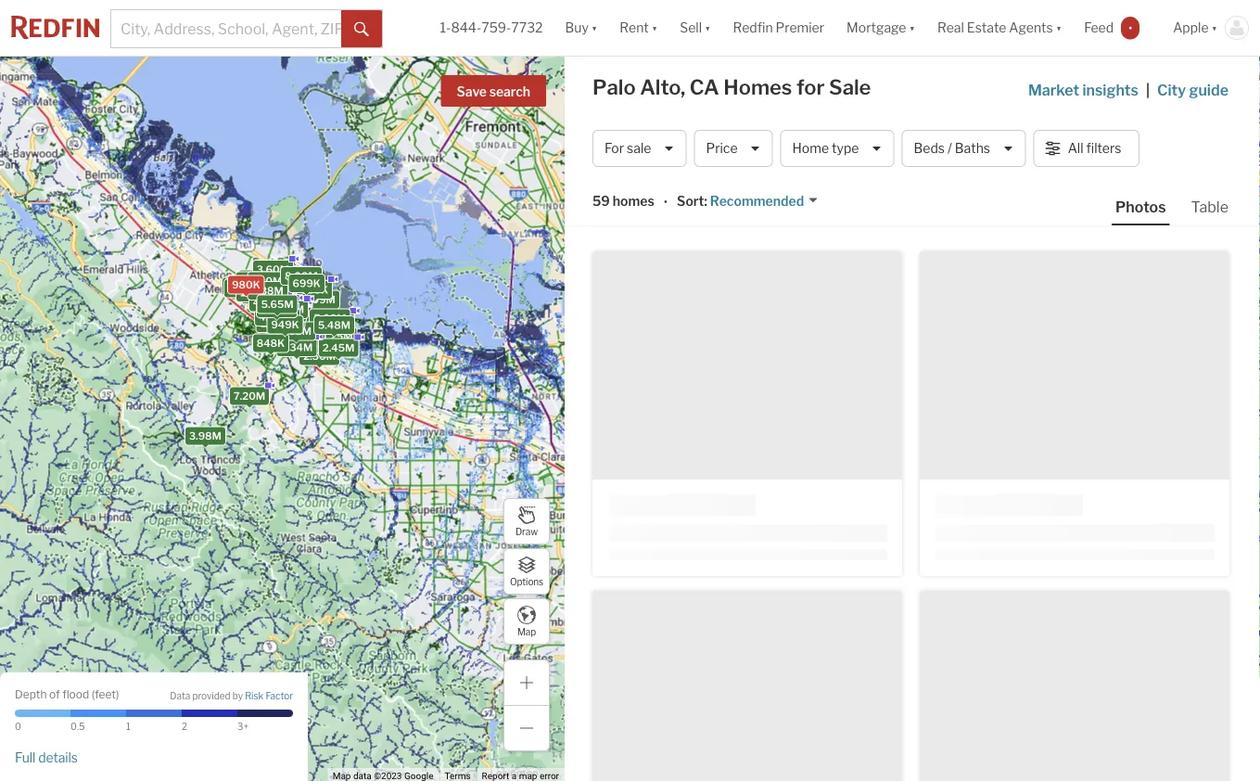 Task type: locate. For each thing, give the bounding box(es) containing it.
▾ right mortgage
[[910, 20, 916, 36]]

• inside the 59 homes •
[[664, 195, 668, 210]]

City, Address, School, Agent, ZIP search field
[[111, 10, 341, 47]]

1 horizontal spatial 2.90m
[[296, 331, 329, 343]]

• right feed
[[1129, 21, 1133, 35]]

2
[[226, 280, 233, 293], [182, 721, 187, 733]]

2.45m
[[323, 342, 355, 354]]

2.99m down '1.63m'
[[297, 339, 330, 351]]

1.69m
[[286, 332, 317, 344]]

2.38m
[[252, 285, 284, 297]]

sale
[[829, 75, 872, 100]]

2.85m
[[254, 289, 287, 301]]

▾ for sell ▾
[[705, 20, 711, 36]]

real estate agents ▾
[[938, 20, 1062, 36]]

type
[[832, 140, 859, 156]]

8.50m
[[268, 300, 301, 312]]

4.50m
[[240, 275, 273, 287]]

1 vertical spatial 2.90m
[[296, 331, 329, 343]]

4.00m
[[253, 296, 286, 309]]

3.98m
[[189, 430, 222, 442]]

1.63m
[[281, 325, 312, 337]]

1 vertical spatial 1.20m
[[271, 313, 301, 325]]

beds / baths
[[914, 140, 991, 156]]

1 vertical spatial 2.99m
[[297, 339, 330, 351]]

2 down 'data' on the bottom of page
[[182, 721, 187, 733]]

▾ for mortgage ▾
[[910, 20, 916, 36]]

feed
[[1085, 20, 1114, 36]]

▾
[[592, 20, 598, 36], [652, 20, 658, 36], [705, 20, 711, 36], [910, 20, 916, 36], [1056, 20, 1062, 36], [1212, 20, 1218, 36]]

• left sort
[[664, 195, 668, 210]]

2 for 2 units
[[226, 280, 233, 293]]

recommended button
[[708, 192, 819, 210]]

4 ▾ from the left
[[910, 20, 916, 36]]

980k
[[232, 279, 260, 291]]

:
[[705, 193, 708, 209]]

13.9m
[[264, 297, 295, 309]]

1 horizontal spatial •
[[1129, 21, 1133, 35]]

0.5
[[71, 721, 85, 733]]

sale
[[627, 140, 652, 156]]

0 vertical spatial •
[[1129, 21, 1133, 35]]

price
[[706, 140, 738, 156]]

for
[[605, 140, 624, 156]]

2.99m down 699k on the left
[[304, 294, 336, 306]]

1.90m
[[235, 282, 266, 294]]

1.25m
[[323, 330, 353, 342]]

1.70m
[[246, 289, 276, 301]]

2.90m
[[228, 282, 261, 295], [296, 331, 329, 343]]

▾ right agents
[[1056, 20, 1062, 36]]

1 ▾ from the left
[[592, 20, 598, 36]]

home type button
[[781, 130, 895, 167]]

buy ▾ button
[[566, 0, 598, 56]]

submit search image
[[354, 22, 369, 37]]

home type
[[793, 140, 859, 156]]

sell ▾ button
[[669, 0, 722, 56]]

full details
[[15, 749, 78, 765]]

3 ▾ from the left
[[705, 20, 711, 36]]

map button
[[504, 598, 550, 645]]

59 homes •
[[593, 193, 668, 210]]

details
[[38, 749, 78, 765]]

1 vertical spatial •
[[664, 195, 668, 210]]

0 horizontal spatial 2.90m
[[228, 282, 261, 295]]

risk factor link
[[245, 690, 293, 702]]

alto,
[[640, 75, 686, 100]]

2 for 2
[[182, 721, 187, 733]]

3.30m
[[282, 280, 315, 292]]

0 horizontal spatial 2
[[182, 721, 187, 733]]

rent ▾
[[620, 20, 658, 36]]

844-
[[451, 20, 482, 36]]

draw
[[516, 526, 538, 537]]

885k
[[300, 284, 328, 296]]

units
[[235, 280, 260, 293]]

save search
[[457, 84, 531, 100]]

▾ right rent
[[652, 20, 658, 36]]

6 ▾ from the left
[[1212, 20, 1218, 36]]

2 inside map region
[[226, 280, 233, 293]]

depth of flood ( feet )
[[15, 688, 119, 701]]

feet
[[95, 688, 116, 701]]

save search button
[[441, 75, 546, 107]]

13.8m
[[272, 307, 302, 319]]

market
[[1029, 81, 1080, 99]]

2 left units
[[226, 280, 233, 293]]

5 ▾ from the left
[[1056, 20, 1062, 36]]

1 vertical spatial 2
[[182, 721, 187, 733]]

of
[[49, 688, 60, 701]]

insights
[[1083, 81, 1139, 99]]

3.00m
[[312, 321, 345, 333]]

•
[[1129, 21, 1133, 35], [664, 195, 668, 210]]

0 horizontal spatial •
[[664, 195, 668, 210]]

15.8m
[[270, 295, 300, 307]]

▾ right sell
[[705, 20, 711, 36]]

options button
[[504, 548, 550, 595]]

sell
[[680, 20, 702, 36]]

apple
[[1174, 20, 1209, 36]]

filters
[[1087, 140, 1122, 156]]

▾ for buy ▾
[[592, 20, 598, 36]]

▾ right buy
[[592, 20, 598, 36]]

buy ▾ button
[[554, 0, 609, 56]]

2 ▾ from the left
[[652, 20, 658, 36]]

0 vertical spatial 2
[[226, 280, 233, 293]]

homes
[[724, 75, 793, 100]]

2 units
[[226, 280, 260, 293]]

all filters
[[1069, 140, 1122, 156]]

2.99m
[[304, 294, 336, 306], [297, 339, 330, 351]]

sell ▾ button
[[680, 0, 711, 56]]

0 vertical spatial 1.20m
[[252, 275, 282, 287]]

1 horizontal spatial 2
[[226, 280, 233, 293]]

full details button
[[15, 749, 78, 766]]

photos
[[1116, 198, 1167, 216]]

7.20m
[[234, 390, 265, 402]]

rent ▾ button
[[609, 0, 669, 56]]

market insights link
[[1029, 60, 1139, 101]]

▾ right apple
[[1212, 20, 1218, 36]]

8.00m
[[285, 270, 318, 282]]



Task type: vqa. For each thing, say whether or not it's contained in the screenshot.
apple ▾
yes



Task type: describe. For each thing, give the bounding box(es) containing it.
search
[[490, 84, 531, 100]]

7732
[[512, 20, 543, 36]]

mortgage ▾ button
[[847, 0, 916, 56]]

price button
[[694, 130, 773, 167]]

estate
[[968, 20, 1007, 36]]

1.29m
[[248, 275, 278, 287]]

by
[[233, 690, 243, 701]]

ca
[[690, 75, 720, 100]]

data
[[170, 690, 190, 701]]

4.59m
[[267, 305, 299, 317]]

0 vertical spatial 2.90m
[[228, 282, 261, 295]]

1.80m
[[231, 279, 262, 291]]

7.95m
[[272, 303, 304, 316]]

5.45m
[[261, 302, 293, 314]]

photos button
[[1112, 197, 1188, 225]]

0 vertical spatial 3.60m
[[257, 263, 290, 275]]

59
[[593, 193, 610, 209]]

beds / baths button
[[902, 130, 1027, 167]]

1
[[126, 721, 131, 733]]

full
[[15, 749, 36, 765]]

for
[[797, 75, 825, 100]]

1-844-759-7732
[[440, 20, 543, 36]]

16.0m
[[259, 288, 290, 300]]

city
[[1158, 81, 1187, 99]]

4.34m
[[280, 342, 313, 354]]

recommended
[[710, 193, 805, 209]]

google image
[[5, 757, 66, 781]]

for sale button
[[593, 130, 687, 167]]

baths
[[955, 140, 991, 156]]

guide
[[1190, 81, 1229, 99]]

homes
[[613, 193, 655, 209]]

699k
[[293, 277, 321, 290]]

3+
[[238, 721, 249, 733]]

save
[[457, 84, 487, 100]]

market insights | city guide
[[1029, 81, 1229, 99]]

1.56m
[[248, 286, 279, 298]]

data provided by risk factor
[[170, 690, 293, 701]]

depth
[[15, 688, 47, 701]]

factor
[[266, 690, 293, 701]]

4.95m
[[318, 316, 350, 328]]

5.68m
[[314, 312, 346, 324]]

real
[[938, 20, 965, 36]]

apple ▾
[[1174, 20, 1218, 36]]

buy ▾
[[566, 20, 598, 36]]

redfin premier
[[733, 20, 825, 36]]

|
[[1147, 81, 1151, 99]]

1 vertical spatial 3.60m
[[263, 311, 296, 323]]

sort
[[677, 193, 705, 209]]

rent
[[620, 20, 649, 36]]

8.90m
[[262, 273, 294, 285]]

for sale
[[605, 140, 652, 156]]

beds
[[914, 140, 945, 156]]

rent ▾ button
[[620, 0, 658, 56]]

mortgage
[[847, 20, 907, 36]]

3.49m
[[271, 274, 303, 286]]

draw button
[[504, 498, 550, 545]]

table button
[[1188, 197, 1233, 224]]

2.15m
[[282, 317, 312, 329]]

/
[[948, 140, 953, 156]]

1 949k from the top
[[271, 313, 299, 325]]

map region
[[0, 0, 726, 781]]

city guide link
[[1158, 79, 1233, 101]]

)
[[116, 688, 119, 701]]

2 949k from the top
[[271, 319, 299, 331]]

1-
[[440, 20, 451, 36]]

759-
[[482, 20, 512, 36]]

mortgage ▾
[[847, 20, 916, 36]]

table
[[1192, 198, 1229, 216]]

0 vertical spatial 2.99m
[[304, 294, 336, 306]]

▾ for rent ▾
[[652, 20, 658, 36]]

options
[[510, 576, 544, 588]]

5.60m
[[260, 317, 293, 329]]

5.99m
[[275, 304, 308, 316]]

premier
[[776, 20, 825, 36]]

buy
[[566, 20, 589, 36]]

4.70m
[[271, 309, 303, 321]]

redfin
[[733, 20, 773, 36]]

sort :
[[677, 193, 708, 209]]

palo alto, ca homes for sale
[[593, 75, 872, 100]]

▾ for apple ▾
[[1212, 20, 1218, 36]]

5.65m
[[261, 298, 294, 310]]



